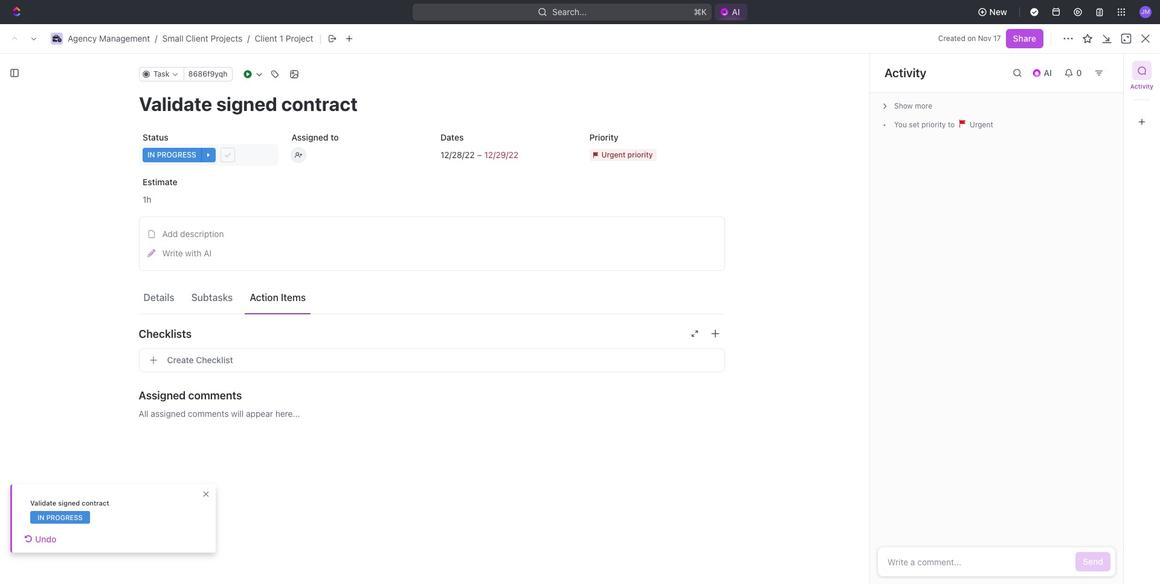Task type: vqa. For each thing, say whether or not it's contained in the screenshot.
create new note… text field
no



Task type: locate. For each thing, give the bounding box(es) containing it.
create inside button
[[167, 355, 194, 366]]

small client projects
[[36, 534, 117, 544]]

created
[[938, 34, 966, 43]]

to right kanban
[[330, 132, 338, 143]]

comments up the all assigned comments will appear here...
[[188, 389, 242, 402]]

with
[[185, 248, 202, 259]]

0 horizontal spatial projects
[[85, 534, 117, 544]]

1 horizontal spatial priority
[[922, 120, 946, 129]]

subtasks button
[[187, 286, 238, 309]]

agency
[[68, 33, 97, 44], [203, 60, 232, 71]]

status left report
[[354, 139, 380, 149]]

business time image
[[52, 35, 61, 42]]

0 vertical spatial share
[[1013, 33, 1036, 44]]

small client projects link
[[162, 33, 243, 44], [36, 530, 135, 549]]

ai button left 0
[[1027, 63, 1059, 83]]

activity
[[885, 66, 927, 80], [1131, 83, 1154, 90]]

in progress up estimate
[[147, 150, 196, 160]]

1 horizontal spatial create
[[244, 370, 270, 380]]

0 vertical spatial add
[[162, 229, 178, 239]]

1 vertical spatial management
[[234, 60, 285, 71]]

2 horizontal spatial ai
[[1044, 68, 1052, 78]]

/
[[155, 33, 157, 44], [247, 33, 250, 44], [291, 60, 293, 71]]

add task
[[244, 300, 279, 310]]

small client projects link down contract
[[36, 530, 135, 549]]

0 button
[[1059, 63, 1090, 83]]

details
[[144, 292, 174, 303]]

ai button
[[715, 4, 747, 21], [1027, 63, 1059, 83]]

0 horizontal spatial small
[[36, 534, 58, 544]]

schedule
[[303, 370, 339, 380]]

priority down project team
[[627, 150, 653, 159]]

small client projects link inside tree
[[36, 530, 135, 549]]

priority inside task sidebar content section
[[922, 120, 946, 129]]

1 vertical spatial agency
[[203, 60, 232, 71]]

client 1 project
[[210, 99, 328, 119]]

assigned inside dropdown button
[[139, 389, 186, 402]]

here...
[[275, 409, 300, 419]]

1 vertical spatial add
[[244, 300, 259, 310]]

small client projects link up business time image at the left of page
[[162, 33, 243, 44]]

agency inside agency management link
[[203, 60, 232, 71]]

0 vertical spatial agency
[[68, 33, 97, 44]]

0 vertical spatial share button
[[1006, 29, 1044, 48]]

in progress
[[147, 150, 196, 160], [37, 514, 83, 522]]

status up estimate
[[142, 132, 168, 143]]

1 vertical spatial ai
[[1044, 68, 1052, 78]]

small down the validate
[[36, 534, 58, 544]]

assigned comments button
[[139, 381, 725, 410]]

0 horizontal spatial agency management link
[[68, 33, 150, 44]]

automations
[[1041, 60, 1091, 71]]

priority for set
[[922, 120, 946, 129]]

0 vertical spatial project
[[286, 33, 313, 44]]

0 vertical spatial comments
[[188, 389, 242, 402]]

1 horizontal spatial task
[[261, 300, 279, 310]]

assigned up assigned
[[139, 389, 186, 402]]

1 horizontal spatial management
[[234, 60, 285, 71]]

client up the tasks
[[210, 99, 255, 119]]

client up agency management
[[255, 33, 277, 44]]

ai left 0 dropdown button
[[1044, 68, 1052, 78]]

priority
[[922, 120, 946, 129], [627, 150, 653, 159]]

create left project
[[244, 370, 270, 380]]

signed
[[58, 500, 80, 508]]

management up task "dropdown button"
[[99, 33, 150, 44]]

task sidebar navigation tab list
[[1129, 61, 1155, 132]]

0 vertical spatial projects
[[211, 33, 243, 44]]

1 horizontal spatial in progress
[[147, 150, 196, 160]]

undo
[[35, 535, 56, 545]]

project left |
[[286, 33, 313, 44]]

in progress inside dropdown button
[[147, 150, 196, 160]]

1 vertical spatial 1
[[1099, 61, 1103, 70]]

agency right business time image at the left of page
[[203, 60, 232, 71]]

1 vertical spatial task
[[261, 300, 279, 310]]

1 vertical spatial create
[[244, 370, 270, 380]]

agency management / small client projects / client 1 project |
[[68, 32, 322, 44]]

1 vertical spatial activity
[[1131, 83, 1154, 90]]

1 vertical spatial small
[[36, 534, 58, 544]]

urgent priority
[[601, 150, 653, 159]]

agency right business time icon on the left
[[68, 33, 97, 44]]

1 horizontal spatial status
[[354, 139, 380, 149]]

0
[[1077, 68, 1082, 78]]

sidebar navigation
[[0, 51, 181, 585]]

checklist
[[196, 355, 233, 366]]

1 horizontal spatial agency
[[203, 60, 232, 71]]

client inside tree
[[60, 534, 82, 544]]

0 vertical spatial agency management link
[[68, 33, 150, 44]]

pencil image
[[147, 250, 155, 258]]

0 horizontal spatial priority
[[627, 150, 653, 159]]

in inside dropdown button
[[147, 150, 155, 160]]

jm
[[1141, 8, 1150, 15]]

1 vertical spatial comments
[[188, 409, 229, 419]]

ai right '⌘k'
[[732, 7, 740, 17]]

progress down signed
[[46, 514, 83, 522]]

progress
[[157, 150, 196, 160], [46, 514, 83, 522]]

1 horizontal spatial ai button
[[1027, 63, 1059, 83]]

0 vertical spatial small
[[162, 33, 184, 44]]

more
[[915, 102, 932, 111]]

status
[[142, 132, 168, 143], [354, 139, 380, 149]]

1 vertical spatial small client projects link
[[36, 530, 135, 549]]

1 horizontal spatial /
[[247, 33, 250, 44]]

projects down contract
[[85, 534, 117, 544]]

project up assigned to
[[270, 99, 325, 119]]

1 vertical spatial assigned
[[139, 389, 186, 402]]

share button down 17
[[992, 56, 1029, 76]]

create project schedule
[[244, 370, 339, 380]]

report
[[382, 139, 409, 149]]

0 horizontal spatial activity
[[885, 66, 927, 80]]

1 vertical spatial agency management link
[[188, 59, 288, 73]]

on
[[968, 34, 976, 43]]

0 vertical spatial in
[[147, 150, 155, 160]]

action items button
[[245, 286, 311, 309]]

1 horizontal spatial add
[[244, 300, 259, 310]]

2 vertical spatial project
[[615, 139, 643, 149]]

0 vertical spatial ai button
[[715, 4, 747, 21]]

0 horizontal spatial task
[[153, 69, 169, 79]]

0 horizontal spatial assigned
[[139, 389, 186, 402]]

in up estimate
[[147, 150, 155, 160]]

0 vertical spatial priority
[[922, 120, 946, 129]]

tasks link
[[223, 136, 248, 153]]

0 horizontal spatial status
[[142, 132, 168, 143]]

weekly status report link
[[320, 136, 409, 153]]

nov
[[978, 34, 992, 43]]

assigned for assigned comments
[[139, 389, 186, 402]]

to left "urgent"
[[948, 120, 955, 129]]

0 vertical spatial task
[[153, 69, 169, 79]]

agency management link down agency management / small client projects / client 1 project |
[[188, 59, 288, 73]]

project up urgent priority
[[615, 139, 643, 149]]

2 vertical spatial ai
[[204, 248, 212, 259]]

ai right the with
[[204, 248, 212, 259]]

new
[[990, 7, 1007, 17]]

small up task "dropdown button"
[[162, 33, 184, 44]]

1 horizontal spatial agency management link
[[188, 59, 288, 73]]

/ up agency management
[[247, 33, 250, 44]]

1 horizontal spatial assigned
[[291, 132, 328, 143]]

show more button
[[877, 98, 1116, 115]]

share button
[[1006, 29, 1044, 48], [992, 56, 1029, 76]]

ai
[[732, 7, 740, 17], [1044, 68, 1052, 78], [204, 248, 212, 259]]

1 horizontal spatial in
[[147, 150, 155, 160]]

priority right set
[[922, 120, 946, 129]]

1 horizontal spatial progress
[[157, 150, 196, 160]]

to
[[948, 120, 955, 129], [330, 132, 338, 143]]

priority inside urgent priority dropdown button
[[627, 150, 653, 159]]

1 horizontal spatial 1
[[280, 33, 283, 44]]

share right 17
[[1013, 33, 1036, 44]]

risks, issues, crs
[[431, 139, 504, 149]]

project
[[286, 33, 313, 44], [270, 99, 325, 119], [615, 139, 643, 149]]

validate
[[30, 500, 56, 508]]

–
[[477, 150, 482, 160]]

0 vertical spatial assigned
[[291, 132, 328, 143]]

share button right 17
[[1006, 29, 1044, 48]]

issues,
[[457, 139, 485, 149]]

0 horizontal spatial agency
[[68, 33, 97, 44]]

0 vertical spatial management
[[99, 33, 150, 44]]

add inside add description button
[[162, 229, 178, 239]]

send button
[[1076, 553, 1111, 572]]

1 vertical spatial in
[[37, 514, 44, 522]]

0 horizontal spatial ai
[[204, 248, 212, 259]]

client right undo
[[60, 534, 82, 544]]

0 horizontal spatial add
[[162, 229, 178, 239]]

1 vertical spatial projects
[[85, 534, 117, 544]]

add inside add task button
[[244, 300, 259, 310]]

client
[[186, 33, 208, 44], [255, 33, 277, 44], [210, 99, 255, 119], [60, 534, 82, 544]]

1 vertical spatial share button
[[992, 56, 1029, 76]]

0 horizontal spatial in
[[37, 514, 44, 522]]

small inside agency management / small client projects / client 1 project |
[[162, 33, 184, 44]]

projects
[[211, 33, 243, 44], [85, 534, 117, 544]]

0 vertical spatial 1
[[280, 33, 283, 44]]

create
[[167, 355, 194, 366], [244, 370, 270, 380]]

write with ai button
[[143, 244, 721, 263]]

client up business time image at the left of page
[[186, 33, 208, 44]]

in
[[147, 150, 155, 160], [37, 514, 44, 522]]

management down client 1 project link
[[234, 60, 285, 71]]

management inside agency management / small client projects / client 1 project |
[[99, 33, 150, 44]]

share down 17
[[999, 60, 1022, 71]]

1 horizontal spatial ai
[[732, 7, 740, 17]]

in progress button
[[139, 144, 278, 166]]

agency management link right business time icon on the left
[[68, 33, 150, 44]]

add for add description
[[162, 229, 178, 239]]

0 vertical spatial activity
[[885, 66, 927, 80]]

add
[[162, 229, 178, 239], [244, 300, 259, 310]]

comments
[[188, 389, 242, 402], [188, 409, 229, 419]]

progress up estimate
[[157, 150, 196, 160]]

2 horizontal spatial 1
[[1099, 61, 1103, 70]]

projects inside tree
[[85, 534, 117, 544]]

in down the validate
[[37, 514, 44, 522]]

comments down assigned comments
[[188, 409, 229, 419]]

0 horizontal spatial ai button
[[715, 4, 747, 21]]

in progress down signed
[[37, 514, 83, 522]]

small inside tree
[[36, 534, 58, 544]]

ai button right '⌘k'
[[715, 4, 747, 21]]

1 horizontal spatial activity
[[1131, 83, 1154, 90]]

projects up agency management
[[211, 33, 243, 44]]

status inside 'link'
[[354, 139, 380, 149]]

1 horizontal spatial small
[[162, 33, 184, 44]]

/ up task "dropdown button"
[[155, 33, 157, 44]]

agency inside agency management / small client projects / client 1 project |
[[68, 33, 97, 44]]

set priority to
[[907, 120, 957, 129]]

team
[[646, 139, 667, 149]]

1 vertical spatial ai button
[[1027, 63, 1059, 83]]

1 vertical spatial to
[[330, 132, 338, 143]]

client 1 project link
[[255, 33, 313, 44]]

description
[[180, 229, 224, 239]]

0 horizontal spatial small client projects link
[[36, 530, 135, 549]]

1 vertical spatial in progress
[[37, 514, 83, 522]]

0 vertical spatial create
[[167, 355, 194, 366]]

/ down client 1 project link
[[291, 60, 293, 71]]

1 vertical spatial priority
[[627, 150, 653, 159]]

1 horizontal spatial to
[[948, 120, 955, 129]]

management inside agency management link
[[234, 60, 285, 71]]

0 vertical spatial to
[[948, 120, 955, 129]]

create down checklists
[[167, 355, 194, 366]]

1 horizontal spatial projects
[[211, 33, 243, 44]]

task
[[153, 69, 169, 79], [261, 300, 279, 310]]

agency management
[[203, 60, 285, 71]]

create checklist
[[167, 355, 233, 366]]

checklists button
[[139, 320, 725, 349]]

assigned down the "client 1 project"
[[291, 132, 328, 143]]

0 vertical spatial progress
[[157, 150, 196, 160]]

meeting minutes link
[[524, 136, 593, 153]]

set
[[909, 120, 920, 129]]

management
[[99, 33, 150, 44], [234, 60, 285, 71]]

agency for agency management
[[203, 60, 232, 71]]

0 vertical spatial in progress
[[147, 150, 196, 160]]

agency for agency management / small client projects / client 1 project |
[[68, 33, 97, 44]]

0 horizontal spatial 1
[[259, 99, 267, 119]]

0 horizontal spatial in progress
[[37, 514, 83, 522]]

0 horizontal spatial management
[[99, 33, 150, 44]]

add task button
[[238, 299, 284, 313]]

all
[[139, 409, 148, 419]]

0 horizontal spatial create
[[167, 355, 194, 366]]

1 vertical spatial project
[[270, 99, 325, 119]]

1 vertical spatial progress
[[46, 514, 83, 522]]

risks, issues, crs link
[[429, 136, 504, 153]]

0 vertical spatial small client projects link
[[162, 33, 243, 44]]



Task type: describe. For each thing, give the bounding box(es) containing it.
assigned to
[[291, 132, 338, 143]]

12/28/22
[[440, 150, 474, 160]]

1 inside agency management / small client projects / client 1 project |
[[280, 33, 283, 44]]

dates
[[440, 132, 463, 143]]

new button
[[973, 2, 1015, 22]]

weekly
[[323, 139, 352, 149]]

action items
[[250, 292, 306, 303]]

send
[[1083, 557, 1104, 567]]

assigned
[[151, 409, 186, 419]]

Edit task name text field
[[139, 92, 725, 115]]

activity inside task sidebar content section
[[885, 66, 927, 80]]

action
[[250, 292, 279, 303]]

1h
[[142, 195, 151, 205]]

task button
[[139, 67, 184, 82]]

add for add task
[[244, 300, 259, 310]]

0 horizontal spatial progress
[[46, 514, 83, 522]]

urgent
[[968, 120, 993, 129]]

checklists
[[139, 328, 192, 341]]

estimate
[[142, 177, 177, 187]]

small client projects tree
[[5, 325, 169, 585]]

details button
[[139, 286, 179, 309]]

all assigned comments will appear here...
[[139, 409, 300, 419]]

add description
[[162, 229, 224, 239]]

assigned comments
[[139, 389, 242, 402]]

12/29/22
[[484, 150, 518, 160]]

project inside agency management / small client projects / client 1 project |
[[286, 33, 313, 44]]

create for create project schedule
[[244, 370, 270, 380]]

2 horizontal spatial /
[[291, 60, 293, 71]]

appear
[[246, 409, 273, 419]]

search...
[[553, 7, 587, 17]]

project team link
[[613, 136, 667, 153]]

to inside task sidebar content section
[[948, 120, 955, 129]]

priority
[[589, 132, 618, 143]]

ai inside ai dropdown button
[[1044, 68, 1052, 78]]

task inside "dropdown button"
[[153, 69, 169, 79]]

projects inside agency management / small client projects / client 1 project |
[[211, 33, 243, 44]]

⌘k
[[694, 7, 707, 17]]

ai button
[[1027, 63, 1059, 83]]

8686f9yqh button
[[183, 67, 232, 82]]

8686f9yqh
[[188, 69, 227, 79]]

business time image
[[192, 63, 200, 69]]

0 vertical spatial ai
[[732, 7, 740, 17]]

will
[[231, 409, 244, 419]]

task sidebar content section
[[867, 54, 1123, 585]]

jm button
[[1136, 2, 1155, 22]]

12/28/22 – 12/29/22
[[440, 150, 518, 160]]

add description button
[[143, 225, 721, 244]]

priority for urgent
[[627, 150, 653, 159]]

create project schedule link
[[241, 367, 419, 384]]

minutes
[[561, 139, 593, 149]]

project team
[[615, 139, 667, 149]]

weekly status report
[[323, 139, 409, 149]]

show
[[894, 102, 913, 111]]

meeting
[[526, 139, 559, 149]]

task inside button
[[261, 300, 279, 310]]

tasks
[[225, 139, 248, 149]]

1 vertical spatial share
[[999, 60, 1022, 71]]

crs
[[488, 139, 504, 149]]

comments inside dropdown button
[[188, 389, 242, 402]]

create checklist button
[[139, 349, 725, 373]]

assigned for assigned to
[[291, 132, 328, 143]]

risks,
[[431, 139, 455, 149]]

Search tasks... text field
[[1010, 164, 1131, 183]]

management for agency management
[[234, 60, 285, 71]]

2 vertical spatial 1
[[259, 99, 267, 119]]

urgent priority button
[[586, 144, 725, 166]]

0 horizontal spatial to
[[330, 132, 338, 143]]

|
[[319, 32, 322, 44]]

kanban
[[270, 139, 301, 149]]

17
[[994, 34, 1001, 43]]

create for create checklist
[[167, 355, 194, 366]]

urgent
[[601, 150, 625, 159]]

1 horizontal spatial small client projects link
[[162, 33, 243, 44]]

0 horizontal spatial /
[[155, 33, 157, 44]]

1h button
[[139, 189, 278, 211]]

items
[[281, 292, 306, 303]]

activity inside task sidebar navigation tab list
[[1131, 83, 1154, 90]]

progress inside dropdown button
[[157, 150, 196, 160]]

meeting minutes
[[526, 139, 593, 149]]

write
[[162, 248, 183, 259]]

contract
[[82, 500, 109, 508]]

kanban link
[[268, 136, 301, 153]]

created on nov 17
[[938, 34, 1001, 43]]

show more
[[894, 102, 932, 111]]

management for agency management / small client projects / client 1 project |
[[99, 33, 150, 44]]

you
[[894, 120, 907, 129]]

project
[[272, 370, 301, 380]]

write with ai
[[162, 248, 212, 259]]

ai inside write with ai button
[[204, 248, 212, 259]]



